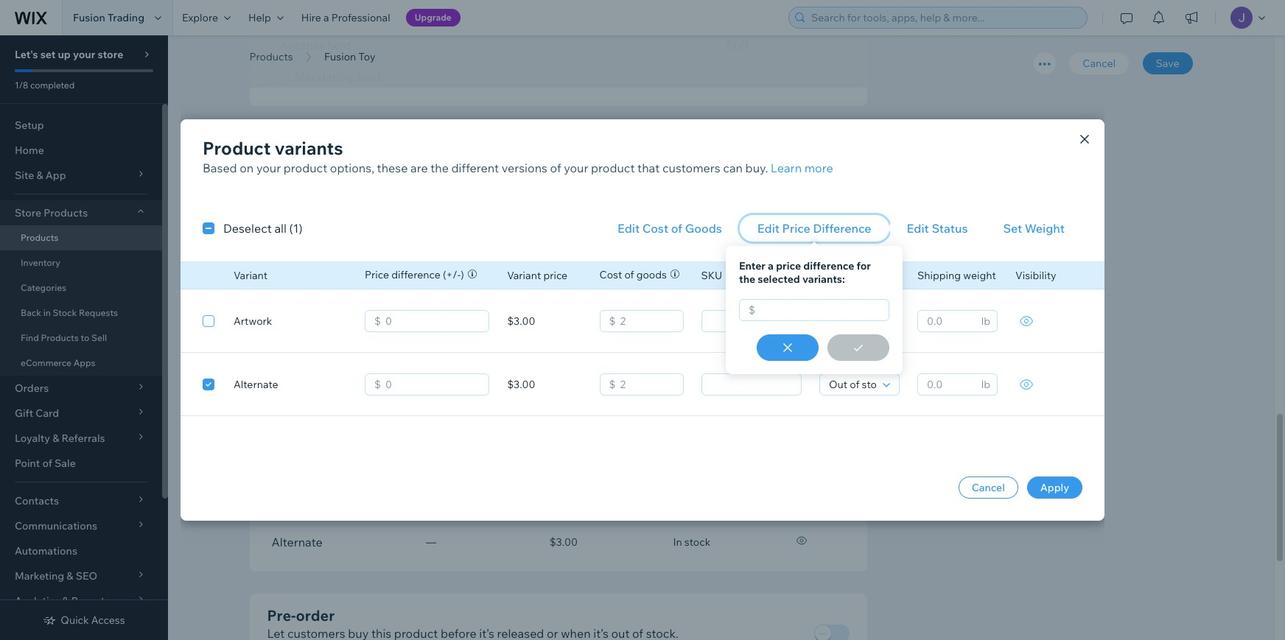 Task type: locate. For each thing, give the bounding box(es) containing it.
save button
[[1143, 52, 1193, 74]]

each
[[496, 325, 523, 339]]

products
[[249, 50, 293, 63], [44, 206, 88, 220], [21, 232, 59, 243], [41, 332, 79, 343]]

1 2 number field from the top
[[616, 311, 678, 332]]

hire a professional link
[[292, 0, 399, 35]]

$ down pricing
[[374, 378, 381, 391]]

a right enter
[[768, 259, 774, 273]]

product up colors
[[267, 141, 324, 159]]

2 number field down goods
[[616, 311, 678, 332]]

2 number field down the info tooltip icon
[[616, 374, 678, 395]]

of
[[550, 161, 561, 175], [671, 221, 682, 236], [624, 268, 634, 281], [42, 457, 52, 470]]

the inside product options manage the options this product comes in.
[[314, 165, 333, 180]]

0 vertical spatial $3.00
[[507, 315, 535, 328]]

difference
[[813, 221, 871, 236]]

0 horizontal spatial a
[[324, 11, 329, 24]]

sale
[[55, 457, 76, 470]]

1 horizontal spatial products link
[[242, 49, 300, 64]]

edit inside edit price difference button
[[757, 221, 780, 236]]

your right up
[[73, 48, 95, 61]]

sell
[[91, 332, 107, 343]]

$ down cost of goods in the top of the page
[[609, 315, 616, 328]]

price right "another"
[[365, 268, 389, 281]]

for left "each"
[[478, 325, 493, 339]]

product up on
[[203, 137, 271, 159]]

edit button
[[788, 392, 849, 418]]

0 vertical spatial lb
[[981, 315, 990, 328]]

1 variant from the left
[[234, 269, 268, 282]]

sidebar element
[[0, 35, 168, 640]]

$ down the info tooltip icon
[[609, 378, 616, 391]]

products link down help button
[[242, 49, 300, 64]]

set weight
[[1003, 221, 1065, 236]]

weight
[[963, 269, 996, 282]]

variant price
[[507, 269, 568, 282]]

product left the options,
[[284, 161, 327, 175]]

for
[[857, 259, 871, 273], [478, 325, 493, 339]]

1 vertical spatial manage
[[312, 325, 357, 339]]

$ left and
[[374, 315, 381, 328]]

2 lb from the top
[[981, 378, 990, 391]]

difference left the (+/-
[[391, 268, 440, 281]]

e.g., "What would you like engraved on your watch?" text field
[[272, 32, 696, 59]]

0 vertical spatial a
[[324, 11, 329, 24]]

0 number field for artwork
[[381, 311, 484, 332]]

0 vertical spatial cost
[[642, 221, 668, 236]]

alternate up 'pre-order'
[[272, 535, 323, 550]]

product variants based on your product options, these are the different versions of your product that customers can buy. learn more
[[203, 137, 833, 175]]

fusion left 'trading'
[[73, 11, 105, 24]]

set
[[1003, 221, 1022, 236]]

point of sale
[[15, 457, 76, 470]]

product inside product options manage the options this product comes in.
[[267, 141, 324, 159]]

manage
[[267, 165, 312, 180], [312, 325, 357, 339], [267, 395, 324, 414]]

1 vertical spatial 0 number field
[[381, 374, 484, 395]]

0 vertical spatial manage
[[267, 165, 312, 180]]

fusion for fusion trading
[[73, 11, 105, 24]]

the left selected at the right top of the page
[[739, 273, 755, 286]]

lb for alternate
[[981, 378, 990, 391]]

learn
[[771, 161, 802, 175]]

0 horizontal spatial cost
[[599, 268, 622, 281]]

can
[[723, 161, 743, 175]]

0 vertical spatial 2 number field
[[616, 311, 678, 332]]

products right store
[[44, 206, 88, 220]]

2 0.0 number field from the top
[[923, 374, 977, 395]]

$
[[749, 304, 755, 317], [374, 315, 381, 328], [609, 315, 616, 328], [374, 378, 381, 391], [609, 378, 616, 391]]

edit inside 'edit cost of goods' button
[[617, 221, 640, 236]]

1 horizontal spatial cost
[[642, 221, 668, 236]]

completed
[[30, 80, 75, 91]]

price inside button
[[782, 221, 810, 236]]

edit for edit status
[[907, 221, 929, 236]]

1 vertical spatial lb
[[981, 378, 990, 391]]

0 horizontal spatial for
[[478, 325, 493, 339]]

difference down difference
[[803, 259, 854, 273]]

2 number field
[[616, 311, 678, 332], [616, 374, 678, 395]]

None checkbox
[[203, 312, 214, 330], [203, 375, 214, 393], [203, 312, 214, 330], [203, 375, 214, 393]]

for inside enter a price difference for the selected variants:
[[857, 259, 871, 273]]

cost inside button
[[642, 221, 668, 236]]

set
[[40, 48, 56, 61]]

0 vertical spatial products link
[[242, 49, 300, 64]]

0 vertical spatial 0.0 number field
[[923, 311, 977, 332]]

variant for variant
[[234, 269, 268, 282]]

1 vertical spatial fusion
[[324, 50, 356, 63]]

$3.00 for alternate
[[507, 378, 535, 391]]

for right variants:
[[857, 259, 871, 273]]

a inside enter a price difference for the selected variants:
[[768, 259, 774, 273]]

2 number field for artwork
[[616, 311, 678, 332]]

cancel left 'save'
[[1083, 57, 1116, 70]]

None field
[[706, 311, 797, 332], [825, 311, 878, 332], [706, 374, 797, 395], [825, 374, 878, 395], [706, 311, 797, 332], [825, 311, 878, 332], [706, 374, 797, 395], [825, 374, 878, 395]]

1 vertical spatial status
[[819, 269, 851, 282]]

cancel button
[[1069, 52, 1129, 74], [958, 477, 1018, 499]]

fusion up mandatory field
[[324, 50, 356, 63]]

cost of goods
[[599, 268, 667, 281]]

manage for manage pricing and inventory for each product variant
[[312, 325, 357, 339]]

product right this
[[402, 165, 446, 180]]

sku
[[701, 269, 722, 282]]

2 number field for alternate
[[616, 374, 678, 395]]

1 horizontal spatial status
[[932, 221, 968, 236]]

manage for manage variants
[[267, 395, 324, 414]]

0 vertical spatial 0 number field
[[381, 311, 484, 332]]

info tooltip image
[[613, 325, 625, 337]]

a for professional
[[324, 11, 329, 24]]

to
[[81, 332, 89, 343]]

1 vertical spatial products link
[[0, 225, 162, 251]]

your right versions
[[564, 161, 588, 175]]

cancel button left 'save'
[[1069, 52, 1129, 74]]

the right are
[[430, 161, 449, 175]]

connect images
[[719, 154, 809, 168]]

None number field
[[718, 32, 795, 59], [755, 300, 884, 321], [718, 32, 795, 59], [755, 300, 884, 321]]

2 0 number field from the top
[[381, 374, 484, 395]]

variants inside product variants based on your product options, these are the different versions of your product that customers can buy. learn more
[[275, 137, 343, 159]]

quick access
[[61, 614, 125, 627]]

0 horizontal spatial the
[[314, 165, 333, 180]]

2 vertical spatial manage
[[267, 395, 324, 414]]

0 vertical spatial for
[[857, 259, 871, 273]]

1 lb from the top
[[981, 315, 990, 328]]

in stock
[[673, 536, 711, 549]]

the
[[430, 161, 449, 175], [314, 165, 333, 180], [739, 273, 755, 286]]

0.0 number field
[[923, 311, 977, 332], [923, 374, 977, 395]]

1 vertical spatial cost
[[599, 268, 622, 281]]

0 number field down inventory
[[381, 374, 484, 395]]

back in stock requests
[[21, 307, 118, 318]]

home
[[15, 144, 44, 157]]

—
[[426, 536, 436, 549]]

Search for tools, apps, help & more... field
[[807, 7, 1082, 28]]

1 vertical spatial options
[[335, 165, 377, 180]]

explore
[[182, 11, 218, 24]]

1 vertical spatial $3.00
[[507, 378, 535, 391]]

product
[[284, 161, 327, 175], [591, 161, 635, 175], [402, 165, 446, 180], [525, 325, 569, 339]]

products up inventory
[[21, 232, 59, 243]]

enter a price difference for the selected variants:
[[739, 259, 871, 286]]

requests
[[79, 307, 118, 318]]

form
[[168, 0, 1285, 640]]

for for inventory
[[478, 325, 493, 339]]

price inside enter a price difference for the selected variants:
[[776, 259, 801, 273]]

cancel left apply
[[972, 481, 1005, 494]]

edit cost of goods button
[[600, 215, 740, 242]]

0 number field down price difference (+/-)
[[381, 311, 484, 332]]

your right on
[[256, 161, 281, 175]]

inventory link
[[0, 251, 162, 276]]

lb
[[981, 315, 990, 328], [981, 378, 990, 391]]

shipping
[[917, 269, 961, 282]]

2 variant from the left
[[507, 269, 541, 282]]

product for product variants
[[203, 137, 271, 159]]

1 horizontal spatial price
[[776, 259, 801, 273]]

cost up goods
[[642, 221, 668, 236]]

0 vertical spatial cancel
[[1083, 57, 1116, 70]]

0 horizontal spatial products link
[[0, 225, 162, 251]]

edit inside edit status button
[[907, 221, 929, 236]]

1 0.0 number field from the top
[[923, 311, 977, 332]]

1 vertical spatial for
[[478, 325, 493, 339]]

manage pricing and inventory for each product variant
[[312, 325, 609, 339]]

variant up "each"
[[507, 269, 541, 282]]

edit cost of goods
[[617, 221, 722, 236]]

hire a professional
[[301, 11, 390, 24]]

field
[[357, 70, 381, 84]]

products link inside sidebar element
[[0, 225, 162, 251]]

0 vertical spatial variants
[[275, 137, 343, 159]]

visibility
[[1015, 269, 1056, 282]]

form containing product options
[[168, 0, 1285, 640]]

1 horizontal spatial price
[[782, 221, 810, 236]]

0 vertical spatial status
[[932, 221, 968, 236]]

1 horizontal spatial the
[[430, 161, 449, 175]]

manage variants
[[267, 395, 384, 414]]

variant left add
[[234, 269, 268, 282]]

1 horizontal spatial variant
[[507, 269, 541, 282]]

options up the options,
[[327, 141, 381, 159]]

point
[[15, 457, 40, 470]]

product for product options
[[267, 141, 324, 159]]

options left this
[[335, 165, 377, 180]]

0 vertical spatial fusion
[[73, 11, 105, 24]]

0 horizontal spatial your
[[73, 48, 95, 61]]

cancel button left apply
[[958, 477, 1018, 499]]

1 vertical spatial variants
[[327, 395, 384, 414]]

variant
[[234, 269, 268, 282], [507, 269, 541, 282]]

1 vertical spatial 2 number field
[[616, 374, 678, 395]]

price up enter a price difference for the selected variants:
[[782, 221, 810, 236]]

0 vertical spatial cancel button
[[1069, 52, 1129, 74]]

1 vertical spatial a
[[768, 259, 774, 273]]

1 horizontal spatial a
[[768, 259, 774, 273]]

2 horizontal spatial the
[[739, 273, 755, 286]]

price
[[782, 221, 810, 236], [365, 268, 389, 281]]

deselect all (1)
[[223, 221, 303, 236]]

0 horizontal spatial price
[[365, 268, 389, 281]]

of inside sidebar element
[[42, 457, 52, 470]]

more
[[804, 161, 833, 175]]

alternate
[[234, 378, 278, 391], [272, 535, 323, 550]]

1 horizontal spatial difference
[[803, 259, 854, 273]]

product
[[203, 137, 271, 159], [267, 141, 324, 159]]

1 vertical spatial cancel button
[[958, 477, 1018, 499]]

alternate down the artwork
[[234, 378, 278, 391]]

a
[[324, 11, 329, 24], [768, 259, 774, 273]]

0 vertical spatial alternate
[[234, 378, 278, 391]]

0 number field
[[381, 311, 484, 332], [381, 374, 484, 395]]

the inside enter a price difference for the selected variants:
[[739, 273, 755, 286]]

ecommerce
[[21, 357, 71, 368]]

another
[[308, 267, 353, 281]]

0 horizontal spatial price
[[543, 269, 568, 282]]

0 horizontal spatial fusion
[[73, 11, 105, 24]]

pricing
[[359, 325, 398, 339]]

1 vertical spatial cancel
[[972, 481, 1005, 494]]

difference inside enter a price difference for the selected variants:
[[803, 259, 854, 273]]

cost left goods
[[599, 268, 622, 281]]

a right hire
[[324, 11, 329, 24]]

of inside button
[[671, 221, 682, 236]]

0 vertical spatial price
[[782, 221, 810, 236]]

your inside sidebar element
[[73, 48, 95, 61]]

a for price
[[768, 259, 774, 273]]

1 horizontal spatial for
[[857, 259, 871, 273]]

status inside edit status button
[[932, 221, 968, 236]]

$ for alternate's 0 number field
[[374, 378, 381, 391]]

status up shipping weight
[[932, 221, 968, 236]]

colors
[[272, 209, 307, 224]]

these
[[377, 161, 408, 175]]

product right "each"
[[525, 325, 569, 339]]

1 horizontal spatial cancel
[[1083, 57, 1116, 70]]

0 horizontal spatial cancel button
[[958, 477, 1018, 499]]

the left this
[[314, 165, 333, 180]]

)
[[461, 268, 464, 281]]

shipping weight
[[917, 269, 996, 282]]

0 horizontal spatial variant
[[234, 269, 268, 282]]

1 vertical spatial 0.0 number field
[[923, 374, 977, 395]]

1 vertical spatial price
[[365, 268, 389, 281]]

2 2 number field from the top
[[616, 374, 678, 395]]

product inside product variants based on your product options, these are the different versions of your product that customers can buy. learn more
[[203, 137, 271, 159]]

let's set up your store
[[15, 48, 123, 61]]

variants for product
[[275, 137, 343, 159]]

access
[[91, 614, 125, 627]]

1 horizontal spatial fusion
[[324, 50, 356, 63]]

edit status button
[[889, 215, 986, 242]]

edit status
[[907, 221, 968, 236]]

price
[[776, 259, 801, 273], [543, 269, 568, 282]]

1 0 number field from the top
[[381, 311, 484, 332]]

options
[[327, 141, 381, 159], [335, 165, 377, 180]]

0 number field for alternate
[[381, 374, 484, 395]]

find products to sell
[[21, 332, 107, 343]]

products link down store products
[[0, 225, 162, 251]]

status down difference
[[819, 269, 851, 282]]

0.0 number field for alternate
[[923, 374, 977, 395]]

edit inside "edit" button
[[807, 398, 830, 412]]

0 horizontal spatial cancel
[[972, 481, 1005, 494]]



Task type: vqa. For each thing, say whether or not it's contained in the screenshot.
the in the Product Options Manage The Options This Product Comes In.
yes



Task type: describe. For each thing, give the bounding box(es) containing it.
deselect
[[223, 221, 272, 236]]

store
[[15, 206, 41, 220]]

fusion for fusion toy
[[324, 50, 356, 63]]

point of sale link
[[0, 451, 162, 476]]

product inside product options manage the options this product comes in.
[[402, 165, 446, 180]]

ecommerce apps
[[21, 357, 95, 368]]

in.
[[488, 165, 500, 180]]

add
[[283, 267, 306, 281]]

0 horizontal spatial status
[[819, 269, 851, 282]]

0 horizontal spatial difference
[[391, 268, 440, 281]]

let's
[[15, 48, 38, 61]]

order
[[296, 607, 335, 625]]

home link
[[0, 138, 162, 163]]

toy
[[358, 50, 375, 63]]

the inside product variants based on your product options, these are the different versions of your product that customers can buy. learn more
[[430, 161, 449, 175]]

save
[[1156, 57, 1179, 70]]

automations
[[15, 545, 77, 558]]

edit price difference
[[757, 221, 871, 236]]

inventory
[[424, 325, 475, 339]]

professional
[[331, 11, 390, 24]]

lb for artwork
[[981, 315, 990, 328]]

store
[[98, 48, 123, 61]]

1/8 completed
[[15, 80, 75, 91]]

product options manage the options this product comes in.
[[267, 141, 500, 180]]

ecommerce apps link
[[0, 351, 162, 376]]

products up the ecommerce apps
[[41, 332, 79, 343]]

based
[[203, 161, 237, 175]]

products down help button
[[249, 50, 293, 63]]

images
[[769, 154, 809, 168]]

variants for manage
[[327, 395, 384, 414]]

products inside popup button
[[44, 206, 88, 220]]

apply
[[1040, 481, 1069, 494]]

link images image
[[701, 155, 716, 167]]

$ for 0 number field associated with artwork
[[374, 315, 381, 328]]

weight
[[1025, 221, 1065, 236]]

pre-order
[[267, 607, 335, 625]]

price difference (+/-)
[[365, 268, 464, 281]]

goods
[[685, 221, 722, 236]]

that
[[637, 161, 660, 175]]

find
[[21, 332, 39, 343]]

trading
[[108, 11, 144, 24]]

connect images button
[[693, 148, 817, 174]]

options,
[[330, 161, 374, 175]]

variant for variant price
[[507, 269, 541, 282]]

1 horizontal spatial your
[[256, 161, 281, 175]]

and
[[400, 325, 421, 339]]

upgrade button
[[406, 9, 460, 27]]

edit price difference button
[[740, 215, 889, 242]]

1 vertical spatial alternate
[[272, 535, 323, 550]]

(+/-
[[443, 268, 461, 281]]

mandatory field
[[294, 70, 381, 84]]

$ for 2 number field related to alternate
[[609, 378, 616, 391]]

0 vertical spatial options
[[327, 141, 381, 159]]

automations link
[[0, 539, 162, 564]]

quick
[[61, 614, 89, 627]]

set weight button
[[986, 215, 1082, 242]]

product left that
[[591, 161, 635, 175]]

artwork
[[234, 315, 272, 328]]

$ for artwork 2 number field
[[609, 315, 616, 328]]

setup link
[[0, 113, 162, 138]]

$3.00 for artwork
[[507, 315, 535, 328]]

add another option
[[283, 267, 394, 281]]

goods
[[636, 268, 667, 281]]

manage inside product options manage the options this product comes in.
[[267, 165, 312, 180]]

2 vertical spatial $3.00
[[550, 536, 578, 549]]

$ down enter
[[749, 304, 755, 317]]

Deselect all (1) checkbox
[[203, 220, 303, 237]]

0.0 number field for artwork
[[923, 311, 977, 332]]

(1)
[[289, 221, 303, 236]]

2 horizontal spatial your
[[564, 161, 588, 175]]

on
[[240, 161, 254, 175]]

variants:
[[802, 273, 845, 286]]

inventory
[[21, 257, 60, 268]]

back in stock requests link
[[0, 301, 162, 326]]

mandatory
[[294, 70, 354, 84]]

1/8
[[15, 80, 28, 91]]

stock
[[53, 307, 77, 318]]

help button
[[239, 0, 292, 35]]

for for difference
[[857, 259, 871, 273]]

are
[[410, 161, 428, 175]]

fusion toy
[[324, 50, 375, 63]]

edit for edit cost of goods
[[617, 221, 640, 236]]

edit for edit price difference
[[757, 221, 780, 236]]

in
[[673, 536, 682, 549]]

of inside product variants based on your product options, these are the different versions of your product that customers can buy. learn more
[[550, 161, 561, 175]]

setup
[[15, 119, 44, 132]]

help
[[248, 11, 271, 24]]

all
[[274, 221, 287, 236]]

customers
[[662, 161, 720, 175]]

option
[[356, 267, 394, 281]]

stock
[[684, 536, 711, 549]]

up
[[58, 48, 71, 61]]

add another option button
[[272, 261, 412, 287]]

1 horizontal spatial cancel button
[[1069, 52, 1129, 74]]

hire
[[301, 11, 321, 24]]

pre-
[[267, 607, 296, 625]]

versions
[[502, 161, 547, 175]]

categories link
[[0, 276, 162, 301]]

fusion trading
[[73, 11, 144, 24]]

selected
[[758, 273, 800, 286]]



